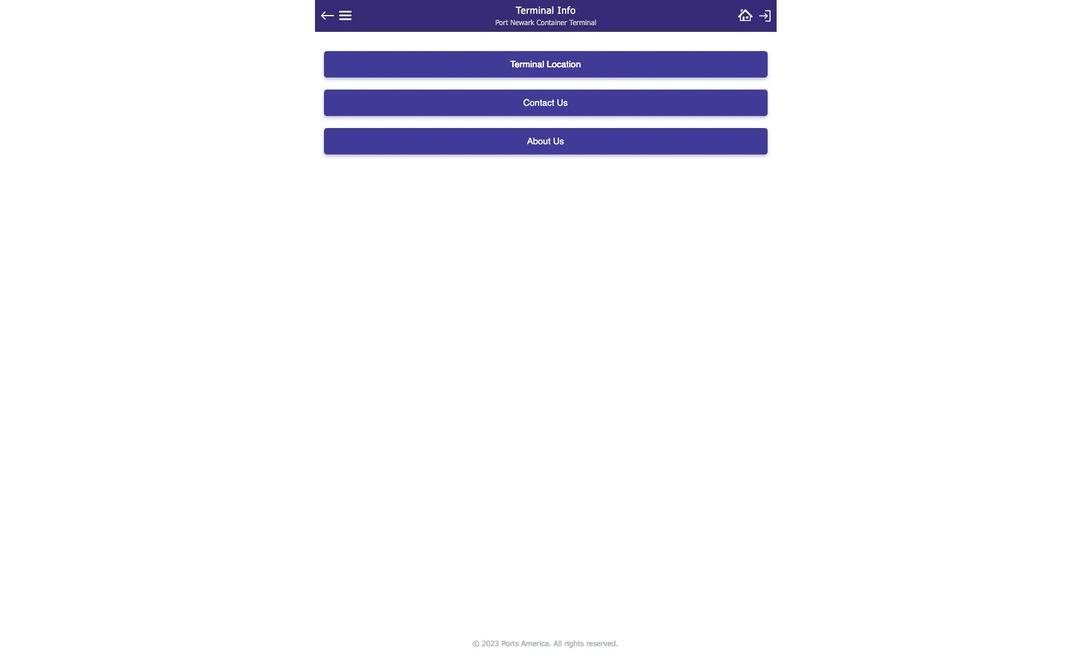 Task type: locate. For each thing, give the bounding box(es) containing it.
ports
[[502, 638, 519, 648]]

terminal down info
[[569, 18, 596, 26]]

terminal
[[516, 4, 554, 16], [569, 18, 596, 26]]

©
[[473, 638, 480, 648]]

None button
[[324, 51, 768, 78], [324, 90, 768, 116], [324, 128, 768, 155], [324, 51, 768, 78], [324, 90, 768, 116], [324, 128, 768, 155]]

terminal info port newark container terminal
[[495, 4, 596, 26]]

reserved.
[[587, 638, 619, 648]]

container
[[536, 18, 567, 26]]

0 vertical spatial terminal
[[516, 4, 554, 16]]

america.
[[522, 638, 552, 648]]

terminal up newark
[[516, 4, 554, 16]]

1 horizontal spatial terminal
[[569, 18, 596, 26]]

© 2023 ports america. all rights reserved.
[[473, 638, 619, 648]]

port
[[495, 18, 508, 26]]

1 vertical spatial terminal
[[569, 18, 596, 26]]



Task type: describe. For each thing, give the bounding box(es) containing it.
rights
[[565, 638, 584, 648]]

terminal info banner
[[315, 0, 777, 32]]

© 2023 ports america. all rights reserved. footer
[[311, 636, 781, 651]]

terminal info heading
[[453, 0, 638, 19]]

info
[[558, 4, 576, 16]]

newark
[[510, 18, 534, 26]]

0 horizontal spatial terminal
[[516, 4, 554, 16]]

2023
[[483, 638, 500, 648]]

all
[[554, 638, 563, 648]]



Task type: vqa. For each thing, say whether or not it's contained in the screenshot.
leftmost Number
no



